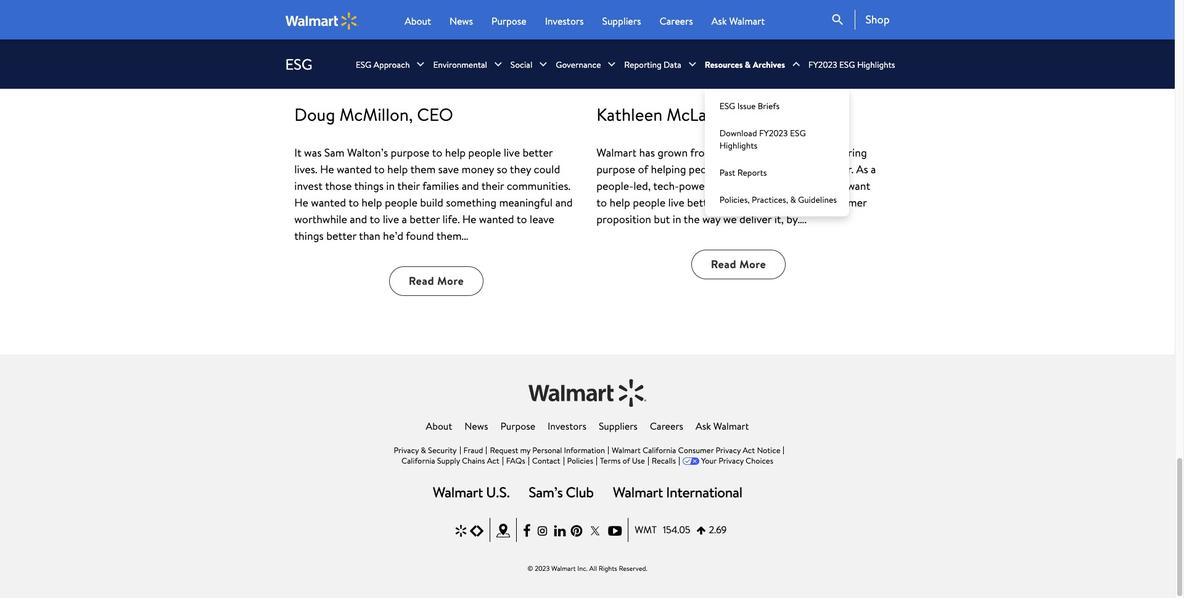 Task type: locate. For each thing, give the bounding box(es) containing it.
1 horizontal spatial read more link
[[691, 250, 786, 279]]

purpose up them
[[391, 145, 430, 160]]

0 horizontal spatial &
[[421, 444, 426, 456]]

fy2023 esg highlights link
[[808, 40, 895, 89]]

logs image down recalls
[[613, 487, 742, 498]]

1 horizontal spatial a
[[871, 162, 876, 177]]

1 horizontal spatial read more
[[711, 257, 766, 272]]

purpose up people-
[[597, 162, 635, 177]]

things down worthwhile
[[294, 228, 324, 243]]

1 vertical spatial ask walmart link
[[696, 419, 749, 433]]

of left use
[[623, 455, 630, 466]]

location image
[[496, 523, 510, 539]]

read more down them... on the top left
[[409, 273, 464, 288]]

1 save from the left
[[438, 161, 459, 177]]

0 vertical spatial ask
[[712, 14, 727, 28]]

investors up governance
[[545, 14, 584, 28]]

0 vertical spatial highlights
[[857, 58, 895, 71]]

1 vertical spatial things
[[294, 228, 324, 243]]

the left way
[[684, 212, 700, 227]]

1 vertical spatial ask
[[696, 419, 711, 433]]

fy2023 down search at the top right
[[808, 58, 837, 71]]

2 vertical spatial wanted
[[479, 211, 514, 227]]

1 horizontal spatial the
[[806, 145, 822, 160]]

resources & archives
[[705, 58, 785, 71]]

154.05
[[663, 523, 690, 537]]

help up than
[[362, 195, 382, 210]]

the
[[806, 145, 822, 160], [684, 212, 700, 227]]

suppliers
[[602, 14, 641, 28], [599, 419, 638, 433]]

0 vertical spatial he
[[320, 161, 334, 177]]

about
[[405, 14, 431, 28], [426, 419, 452, 433]]

0 vertical spatial the
[[806, 145, 822, 160]]

things right "those"
[[354, 178, 384, 193]]

careers up the "data"
[[660, 14, 693, 28]]

careers for shop
[[660, 14, 693, 28]]

0 vertical spatial suppliers
[[602, 14, 641, 28]]

your
[[701, 455, 717, 466]]

esg up the with
[[790, 127, 806, 139]]

walmart up the your privacy choices
[[713, 419, 749, 433]]

ask walmart link for fraud
[[696, 419, 749, 433]]

reporting
[[624, 58, 662, 71]]

0 horizontal spatial read more link
[[389, 266, 484, 296]]

purpose
[[391, 145, 430, 160], [597, 162, 635, 177]]

0 vertical spatial of
[[638, 162, 648, 177]]

live
[[504, 145, 520, 160], [803, 162, 819, 177], [668, 195, 685, 210], [383, 211, 399, 227]]

1 vertical spatial careers link
[[650, 419, 683, 433]]

1 vertical spatial about
[[426, 419, 452, 433]]

0 vertical spatial we
[[831, 178, 845, 194]]

their
[[397, 178, 420, 193], [481, 178, 504, 193]]

meaningful
[[499, 195, 553, 210]]

read more link down them... on the top left
[[389, 266, 484, 296]]

wanted up worthwhile
[[311, 195, 346, 210]]

logs image
[[433, 487, 509, 498], [529, 487, 593, 498], [613, 487, 742, 498]]

more for ceo
[[437, 273, 464, 288]]

read down way
[[711, 257, 736, 272]]

data
[[664, 58, 681, 71]]

facebook image
[[523, 523, 531, 539]]

help up 'proposition'
[[610, 195, 630, 210]]

doug
[[294, 102, 335, 126]]

1 horizontal spatial ask
[[712, 14, 727, 28]]

purpose button
[[492, 14, 526, 28]]

ask walmart link up resources & archives
[[712, 14, 765, 28]]

walmart inside walmart california consumer privacy act notice california supply chains act
[[612, 444, 641, 456]]

governance link
[[556, 40, 601, 89]]

0 horizontal spatial their
[[397, 178, 420, 193]]

read more link down deliver
[[691, 250, 786, 279]]

1 horizontal spatial fy2023
[[808, 58, 837, 71]]

walmart down suppliers link
[[612, 444, 641, 456]]

reports
[[737, 166, 767, 179]]

we down better.
[[831, 178, 845, 194]]

help up families
[[445, 145, 466, 160]]

ask walmart link
[[712, 14, 765, 28], [696, 419, 749, 433]]

suppliers up terms of use link
[[599, 419, 638, 433]]

1 vertical spatial suppliers
[[599, 419, 638, 433]]

more for cso
[[739, 257, 766, 272]]

read for mcmillon,
[[409, 273, 434, 288]]

choices
[[746, 455, 773, 466]]

better down powered
[[687, 195, 717, 210]]

people-
[[597, 178, 633, 194]]

1 logs image from the left
[[433, 487, 509, 498]]

help inside walmart has grown from humble roots with the enduring purpose of helping people save money and live better. as a people-led, tech-powered omni-channel retailer, we want to help people live better not only through our customer proposition but in the way we deliver it, by….
[[610, 195, 630, 210]]

and up 'something' in the left top of the page
[[462, 178, 479, 193]]

money
[[462, 161, 494, 177], [748, 162, 780, 177]]

invest
[[294, 178, 323, 193]]

careers up recalls link
[[650, 419, 683, 433]]

investors for 'investors' dropdown button
[[545, 14, 584, 28]]

social
[[511, 58, 532, 71]]

0 horizontal spatial more
[[437, 273, 464, 288]]

1 horizontal spatial more
[[739, 257, 766, 272]]

0 vertical spatial purpose
[[391, 145, 430, 160]]

1 vertical spatial in
[[673, 212, 681, 227]]

0 horizontal spatial purpose
[[391, 145, 430, 160]]

0 horizontal spatial things
[[294, 228, 324, 243]]

0 vertical spatial about
[[405, 14, 431, 28]]

personal
[[532, 444, 562, 456]]

walmart inside walmart has grown from humble roots with the enduring purpose of helping people save money and live better. as a people-led, tech-powered omni-channel retailer, we want to help people live better not only through our customer proposition but in the way we deliver it, by….
[[597, 145, 637, 160]]

esg for esg issue briefs
[[720, 100, 735, 112]]

0 vertical spatial read
[[711, 257, 736, 272]]

0 vertical spatial in
[[386, 178, 395, 193]]

a inside it was sam walton's purpose to help people live better lives. he wanted to help them save money so they could invest those things in their families and their communities. he wanted to help people build something meaningful and worthwhile and to live a better life. he wanted to leave things better than he'd found them...
[[402, 211, 407, 227]]

people
[[468, 145, 501, 160], [689, 162, 721, 177], [385, 195, 417, 210], [633, 195, 666, 210]]

highlights down the shop link
[[857, 58, 895, 71]]

1 horizontal spatial purpose
[[597, 162, 635, 177]]

1 vertical spatial ask walmart
[[696, 419, 749, 433]]

0 horizontal spatial money
[[462, 161, 494, 177]]

more down deliver
[[739, 257, 766, 272]]

faqs link
[[506, 455, 525, 466]]

1 horizontal spatial logs image
[[529, 487, 593, 498]]

act left notice
[[743, 444, 755, 456]]

save down humble
[[724, 162, 745, 177]]

highlights up the past reports
[[720, 139, 758, 151]]

0 vertical spatial news
[[450, 14, 473, 28]]

0 horizontal spatial in
[[386, 178, 395, 193]]

1 vertical spatial a
[[402, 211, 407, 227]]

and
[[783, 162, 800, 177], [462, 178, 479, 193], [555, 195, 573, 210], [350, 211, 367, 227]]

the right the with
[[806, 145, 822, 160]]

news for news dropdown button
[[450, 14, 473, 28]]

1 money from the left
[[462, 161, 494, 177]]

2 money from the left
[[748, 162, 780, 177]]

esg issue briefs
[[720, 100, 780, 112]]

and up than
[[350, 211, 367, 227]]

1 horizontal spatial save
[[724, 162, 745, 177]]

0 horizontal spatial he
[[294, 195, 308, 210]]

careers for fraud
[[650, 419, 683, 433]]

privacy right the 'your'
[[719, 455, 744, 466]]

1 horizontal spatial read
[[711, 257, 736, 272]]

0 horizontal spatial of
[[623, 455, 630, 466]]

1 vertical spatial fy2023
[[759, 127, 788, 139]]

highlights inside download fy2023 esg highlights
[[720, 139, 758, 151]]

news right about popup button
[[450, 14, 473, 28]]

careers
[[660, 14, 693, 28], [650, 419, 683, 433]]

news up the fraud 'link'
[[465, 419, 488, 433]]

shop link
[[855, 10, 890, 30]]

privacy left security
[[394, 444, 419, 456]]

purpose up social
[[492, 14, 526, 28]]

reporting data link
[[624, 40, 681, 89]]

want
[[847, 178, 870, 194]]

& for security
[[421, 444, 426, 456]]

1 horizontal spatial &
[[745, 58, 751, 71]]

your privacy choices
[[701, 455, 773, 466]]

california left supply
[[402, 455, 435, 466]]

0 horizontal spatial ask
[[696, 419, 711, 433]]

1 vertical spatial news
[[465, 419, 488, 433]]

esg left approach in the left top of the page
[[356, 58, 372, 71]]

money left so
[[462, 161, 494, 177]]

help
[[445, 145, 466, 160], [387, 161, 408, 177], [362, 195, 382, 210], [610, 195, 630, 210]]

fy2023 down 'cso'
[[759, 127, 788, 139]]

more down them... on the top left
[[437, 273, 464, 288]]

1 vertical spatial more
[[437, 273, 464, 288]]

policies,
[[720, 193, 750, 206]]

their down them
[[397, 178, 420, 193]]

read more down deliver
[[711, 257, 766, 272]]

purpose up 'my'
[[500, 419, 535, 433]]

0 vertical spatial careers link
[[660, 14, 693, 28]]

ask walmart up resources & archives
[[712, 14, 765, 28]]

2 vertical spatial he
[[462, 211, 476, 227]]

past
[[720, 166, 735, 179]]

in inside it was sam walton's purpose to help people live better lives. he wanted to help them save money so they could invest those things in their families and their communities. he wanted to help people build something meaningful and worthwhile and to live a better life. he wanted to leave things better than he'd found them...
[[386, 178, 395, 193]]

esg left issue
[[720, 100, 735, 112]]

people up so
[[468, 145, 501, 160]]

request
[[490, 444, 518, 456]]

1 vertical spatial wanted
[[311, 195, 346, 210]]

policies
[[567, 455, 593, 466]]

0 horizontal spatial highlights
[[720, 139, 758, 151]]

1 horizontal spatial in
[[673, 212, 681, 227]]

lives.
[[294, 161, 317, 177]]

he down invest
[[294, 195, 308, 210]]

read more link for ceo
[[389, 266, 484, 296]]

information
[[564, 444, 605, 456]]

read more link
[[691, 250, 786, 279], [389, 266, 484, 296]]

california
[[643, 444, 676, 456], [402, 455, 435, 466]]

1 their from the left
[[397, 178, 420, 193]]

act right chains
[[487, 455, 499, 466]]

a right as at the right top of page
[[871, 162, 876, 177]]

kathleen mclaughlin, cso
[[597, 102, 796, 127]]

&
[[745, 58, 751, 71], [790, 193, 796, 206], [421, 444, 426, 456]]

and down the with
[[783, 162, 800, 177]]

2 save from the left
[[724, 162, 745, 177]]

about for about 'link'
[[426, 419, 452, 433]]

1 vertical spatial careers
[[650, 419, 683, 433]]

0 vertical spatial purpose
[[492, 14, 526, 28]]

walmart up resources & archives
[[729, 14, 765, 28]]

0 vertical spatial read more
[[711, 257, 766, 272]]

1 horizontal spatial we
[[831, 178, 845, 194]]

privacy right consumer
[[716, 444, 741, 456]]

2 vertical spatial &
[[421, 444, 426, 456]]

as
[[856, 162, 868, 177]]

careers link up the "data"
[[660, 14, 693, 28]]

highlights
[[857, 58, 895, 71], [720, 139, 758, 151]]

1 horizontal spatial things
[[354, 178, 384, 193]]

a up he'd
[[402, 211, 407, 227]]

0 horizontal spatial read
[[409, 273, 434, 288]]

1 vertical spatial investors
[[548, 419, 586, 433]]

esg down home image
[[285, 54, 312, 75]]

powered
[[679, 178, 721, 194]]

1 vertical spatial purpose
[[500, 419, 535, 433]]

use
[[632, 455, 645, 466]]

ask up the walmart california consumer privacy act notice "link"
[[696, 419, 711, 433]]

than
[[359, 228, 380, 243]]

read for mclaughlin,
[[711, 257, 736, 272]]

1 vertical spatial highlights
[[720, 139, 758, 151]]

1 horizontal spatial money
[[748, 162, 780, 177]]

1 vertical spatial the
[[684, 212, 700, 227]]

in right but
[[673, 212, 681, 227]]

request my personal information
[[490, 444, 605, 456]]

0 vertical spatial more
[[739, 257, 766, 272]]

kathleen
[[597, 102, 663, 127]]

walmart left "has"
[[597, 145, 637, 160]]

better up found at the left
[[410, 211, 440, 227]]

careers link for fraud
[[650, 419, 683, 433]]

resources
[[705, 58, 743, 71]]

suppliers for suppliers popup button
[[602, 14, 641, 28]]

1 vertical spatial read
[[409, 273, 434, 288]]

suppliers up reporting
[[602, 14, 641, 28]]

logs image down contact
[[529, 487, 593, 498]]

contact link
[[532, 455, 560, 466]]

california left consumer
[[643, 444, 676, 456]]

0 horizontal spatial a
[[402, 211, 407, 227]]

investors up information
[[548, 419, 586, 433]]

ask walmart up the walmart california consumer privacy act notice "link"
[[696, 419, 749, 433]]

0 horizontal spatial save
[[438, 161, 459, 177]]

to down people-
[[597, 195, 607, 210]]

save
[[438, 161, 459, 177], [724, 162, 745, 177]]

1 vertical spatial he
[[294, 195, 308, 210]]

retailer,
[[792, 178, 828, 194]]

0 horizontal spatial fy2023
[[759, 127, 788, 139]]

faqs
[[506, 455, 525, 466]]

from
[[690, 145, 714, 160]]

0 vertical spatial careers
[[660, 14, 693, 28]]

privacy
[[394, 444, 419, 456], [716, 444, 741, 456], [719, 455, 744, 466]]

menu
[[705, 89, 849, 216]]

in inside walmart has grown from humble roots with the enduring purpose of helping people save money and live better. as a people-led, tech-powered omni-channel retailer, we want to help people live better not only through our customer proposition but in the way we deliver it, by….
[[673, 212, 681, 227]]

0 vertical spatial &
[[745, 58, 751, 71]]

1 horizontal spatial of
[[638, 162, 648, 177]]

he down 'something' in the left top of the page
[[462, 211, 476, 227]]

about up security
[[426, 419, 452, 433]]

1 horizontal spatial california
[[643, 444, 676, 456]]

walmart logo dark image
[[529, 379, 646, 407]]

0 vertical spatial ask walmart link
[[712, 14, 765, 28]]

investors for "investors" link
[[548, 419, 586, 433]]

save up families
[[438, 161, 459, 177]]

purpose for purpose link on the left bottom of page
[[500, 419, 535, 433]]

0 vertical spatial investors
[[545, 14, 584, 28]]

news
[[450, 14, 473, 28], [465, 419, 488, 433]]

wanted down 'something' in the left top of the page
[[479, 211, 514, 227]]

things
[[354, 178, 384, 193], [294, 228, 324, 243]]

security
[[428, 444, 457, 456]]

0 horizontal spatial logs image
[[433, 487, 509, 498]]

he'd
[[383, 228, 403, 243]]

linkedin image
[[554, 523, 566, 539]]

1 vertical spatial &
[[790, 193, 796, 206]]

money inside it was sam walton's purpose to help people live better lives. he wanted to help them save money so they could invest those things in their families and their communities. he wanted to help people build something meaningful and worthwhile and to live a better life. he wanted to leave things better than he'd found them...
[[462, 161, 494, 177]]

purpose inside walmart has grown from humble roots with the enduring purpose of helping people save money and live better. as a people-led, tech-powered omni-channel retailer, we want to help people live better not only through our customer proposition but in the way we deliver it, by….
[[597, 162, 635, 177]]

esg issue briefs link
[[705, 92, 849, 119]]

live down tech-
[[668, 195, 685, 210]]

instagram image
[[536, 523, 549, 539]]

he down sam
[[320, 161, 334, 177]]

about left news dropdown button
[[405, 14, 431, 28]]

reporting data
[[624, 58, 681, 71]]

careers link up recalls link
[[650, 419, 683, 433]]

1 vertical spatial read more
[[409, 273, 464, 288]]

1 vertical spatial purpose
[[597, 162, 635, 177]]

investors link
[[548, 419, 586, 433]]

ask walmart link up the walmart california consumer privacy act notice "link"
[[696, 419, 749, 433]]

of inside walmart has grown from humble roots with the enduring purpose of helping people save money and live better. as a people-led, tech-powered omni-channel retailer, we want to help people live better not only through our customer proposition but in the way we deliver it, by….
[[638, 162, 648, 177]]

read more for ceo
[[409, 273, 464, 288]]

©
[[527, 564, 533, 574]]

read down found at the left
[[409, 273, 434, 288]]

& inside resources & archives link
[[745, 58, 751, 71]]

& left security
[[421, 444, 426, 456]]

in down walton's
[[386, 178, 395, 193]]

it
[[294, 145, 301, 160]]

ask walmart for fraud
[[696, 419, 749, 433]]

careers link for shop
[[660, 14, 693, 28]]

1 horizontal spatial their
[[481, 178, 504, 193]]

2 horizontal spatial logs image
[[613, 487, 742, 498]]

0 vertical spatial ask walmart
[[712, 14, 765, 28]]

0 vertical spatial a
[[871, 162, 876, 177]]

logs image down chains
[[433, 487, 509, 498]]

1 vertical spatial we
[[723, 212, 737, 227]]

read more for cso
[[711, 257, 766, 272]]

about for about popup button
[[405, 14, 431, 28]]

grown
[[658, 145, 688, 160]]

to down 'meaningful'
[[517, 211, 527, 227]]

better
[[523, 145, 553, 160], [687, 195, 717, 210], [410, 211, 440, 227], [326, 228, 357, 243]]

people down led,
[[633, 195, 666, 210]]

their down so
[[481, 178, 504, 193]]

of up led,
[[638, 162, 648, 177]]

1 horizontal spatial highlights
[[857, 58, 895, 71]]

a inside walmart has grown from humble roots with the enduring purpose of helping people save money and live better. as a people-led, tech-powered omni-channel retailer, we want to help people live better not only through our customer proposition but in the way we deliver it, by….
[[871, 162, 876, 177]]

0 horizontal spatial read more
[[409, 273, 464, 288]]

to down walton's
[[374, 161, 385, 177]]

ask walmart link for shop
[[712, 14, 765, 28]]

walton's
[[347, 145, 388, 160]]

has
[[639, 145, 655, 160]]

2 horizontal spatial &
[[790, 193, 796, 206]]

ask up resources
[[712, 14, 727, 28]]

0 vertical spatial fy2023
[[808, 58, 837, 71]]

to inside walmart has grown from humble roots with the enduring purpose of helping people save money and live better. as a people-led, tech-powered omni-channel retailer, we want to help people live better not only through our customer proposition but in the way we deliver it, by….
[[597, 195, 607, 210]]

esg for esg approach
[[356, 58, 372, 71]]



Task type: vqa. For each thing, say whether or not it's contained in the screenshot.
"Funnel"
no



Task type: describe. For each thing, give the bounding box(es) containing it.
my
[[520, 444, 531, 456]]

esg approach
[[356, 58, 410, 71]]

download fy2023 esg highlights link
[[705, 119, 849, 159]]

live up the they
[[504, 145, 520, 160]]

0 vertical spatial wanted
[[337, 161, 372, 177]]

purpose for purpose dropdown button
[[492, 14, 526, 28]]

about button
[[405, 14, 431, 28]]

california supply chains act link
[[402, 455, 499, 466]]

recalls
[[652, 455, 676, 466]]

menu containing esg issue briefs
[[705, 89, 849, 216]]

arrow up image
[[697, 525, 706, 535]]

news link
[[465, 419, 488, 433]]

deliver
[[739, 212, 772, 227]]

fy2023 inside download fy2023 esg highlights
[[759, 127, 788, 139]]

suppliers link
[[599, 419, 638, 433]]

better down worthwhile
[[326, 228, 357, 243]]

chains
[[462, 455, 485, 466]]

img 2 image
[[587, 523, 603, 539]]

save inside walmart has grown from humble roots with the enduring purpose of helping people save money and live better. as a people-led, tech-powered omni-channel retailer, we want to help people live better not only through our customer proposition but in the way we deliver it, by….
[[724, 162, 745, 177]]

suppliers button
[[602, 14, 641, 28]]

youtube play image
[[608, 523, 622, 539]]

them...
[[436, 228, 468, 243]]

notice
[[757, 444, 780, 456]]

people down "from"
[[689, 162, 721, 177]]

1 vertical spatial of
[[623, 455, 630, 466]]

sams club image
[[470, 523, 484, 539]]

it,
[[774, 212, 784, 227]]

social link
[[511, 40, 532, 89]]

read more link for cso
[[691, 250, 786, 279]]

ceo
[[417, 102, 453, 126]]

your privacy choices link
[[701, 455, 773, 466]]

cso
[[760, 102, 796, 127]]

it was sam walton's purpose to help people live better lives. he wanted to help them save money so they could invest those things in their families and their communities. he wanted to help people build something meaningful and worthwhile and to live a better life. he wanted to leave things better than he'd found them...
[[294, 145, 573, 243]]

approach
[[374, 58, 410, 71]]

issue
[[737, 100, 756, 112]]

help left them
[[387, 161, 408, 177]]

walmart california consumer privacy act notice link
[[612, 444, 780, 456]]

rights
[[599, 564, 617, 574]]

something
[[446, 195, 497, 210]]

0 horizontal spatial act
[[487, 455, 499, 466]]

2 logs image from the left
[[529, 487, 593, 498]]

& inside policies, practices, & guidelines link
[[790, 193, 796, 206]]

spark image
[[454, 523, 468, 539]]

save inside it was sam walton's purpose to help people live better lives. he wanted to help them save money so they could invest those things in their families and their communities. he wanted to help people build something meaningful and worthwhile and to live a better life. he wanted to leave things better than he'd found them...
[[438, 161, 459, 177]]

terms of use
[[600, 455, 645, 466]]

humble
[[717, 145, 752, 160]]

shop
[[866, 12, 890, 27]]

terms
[[600, 455, 621, 466]]

0 vertical spatial things
[[354, 178, 384, 193]]

tech-
[[653, 178, 679, 194]]

download fy2023 esg highlights
[[720, 127, 806, 151]]

search
[[830, 12, 845, 27]]

led,
[[633, 178, 651, 194]]

esg inside download fy2023 esg highlights
[[790, 127, 806, 139]]

money inside walmart has grown from humble roots with the enduring purpose of helping people save money and live better. as a people-led, tech-powered omni-channel retailer, we want to help people live better not only through our customer proposition but in the way we deliver it, by….
[[748, 162, 780, 177]]

through
[[762, 195, 800, 210]]

esg for esg
[[285, 54, 312, 75]]

life.
[[443, 211, 460, 227]]

news button
[[450, 14, 473, 28]]

better up 'could'
[[523, 145, 553, 160]]

2 their from the left
[[481, 178, 504, 193]]

live up he'd
[[383, 211, 399, 227]]

investors button
[[545, 14, 584, 28]]

policies link
[[567, 455, 593, 466]]

policies, practices, & guidelines
[[720, 193, 837, 206]]

esg down search at the top right
[[839, 58, 855, 71]]

privacy inside walmart california consumer privacy act notice california supply chains act
[[716, 444, 741, 456]]

1 horizontal spatial he
[[320, 161, 334, 177]]

0 horizontal spatial we
[[723, 212, 737, 227]]

recalls link
[[652, 455, 676, 466]]

1 horizontal spatial act
[[743, 444, 755, 456]]

suppliers for suppliers link
[[599, 419, 638, 433]]

fraud
[[464, 444, 483, 456]]

& for archives
[[745, 58, 751, 71]]

2.69
[[709, 523, 727, 537]]

esg link
[[285, 54, 312, 75]]

3 logs image from the left
[[613, 487, 742, 498]]

news for 'news' link
[[465, 419, 488, 433]]

better inside walmart has grown from humble roots with the enduring purpose of helping people save money and live better. as a people-led, tech-powered omni-channel retailer, we want to help people live better not only through our customer proposition but in the way we deliver it, by….
[[687, 195, 717, 210]]

ask for fraud
[[696, 419, 711, 433]]

roots
[[755, 145, 780, 160]]

live up retailer,
[[803, 162, 819, 177]]

privacy & security link
[[394, 444, 457, 456]]

leave
[[530, 211, 554, 227]]

walmart has grown from humble roots with the enduring purpose of helping people save money and live better. as a people-led, tech-powered omni-channel retailer, we want to help people live better not only through our customer proposition but in the way we deliver it, by….
[[597, 145, 876, 227]]

0 horizontal spatial the
[[684, 212, 700, 227]]

past reports
[[720, 166, 767, 179]]

0 horizontal spatial california
[[402, 455, 435, 466]]

was
[[304, 145, 322, 160]]

pinterest image
[[571, 523, 582, 539]]

fy2023 esg highlights
[[808, 58, 895, 71]]

build
[[420, 195, 443, 210]]

found
[[406, 228, 434, 243]]

resources & archives link
[[705, 40, 785, 89]]

briefs
[[758, 100, 780, 112]]

walmart left inc.
[[551, 564, 576, 574]]

mclaughlin,
[[667, 102, 756, 127]]

walmart california consumer privacy act notice california supply chains act
[[402, 444, 780, 466]]

by….
[[786, 212, 807, 227]]

download
[[720, 127, 757, 139]]

with
[[783, 145, 803, 160]]

© 2023 walmart inc. all rights reserved.
[[527, 564, 647, 574]]

privacy & security
[[394, 444, 457, 456]]

consumer
[[678, 444, 714, 456]]

ask for shop
[[712, 14, 727, 28]]

governance
[[556, 58, 601, 71]]

only
[[739, 195, 759, 210]]

our
[[803, 195, 819, 210]]

reserved.
[[619, 564, 647, 574]]

and inside walmart has grown from humble roots with the enduring purpose of helping people save money and live better. as a people-led, tech-powered omni-channel retailer, we want to help people live better not only through our customer proposition but in the way we deliver it, by….
[[783, 162, 800, 177]]

to up than
[[370, 211, 380, 227]]

proposition
[[597, 212, 651, 227]]

home image
[[285, 12, 359, 29]]

enduring
[[824, 145, 867, 160]]

them
[[410, 161, 436, 177]]

doug mcmillon, ceo
[[294, 102, 453, 126]]

past reports link
[[705, 159, 849, 186]]

and down communities.
[[555, 195, 573, 210]]

environmental link
[[433, 40, 487, 89]]

wmt 154.05
[[635, 523, 690, 537]]

families
[[422, 178, 459, 193]]

purpose inside it was sam walton's purpose to help people live better lives. he wanted to help them save money so they could invest those things in their families and their communities. he wanted to help people build something meaningful and worthwhile and to live a better life. he wanted to leave things better than he'd found them...
[[391, 145, 430, 160]]

request my personal information link
[[490, 444, 605, 456]]

mcmillon,
[[339, 102, 413, 126]]

2023
[[535, 564, 550, 574]]

esg approach link
[[356, 40, 410, 89]]

ask walmart for shop
[[712, 14, 765, 28]]

all
[[589, 564, 597, 574]]

people left build
[[385, 195, 417, 210]]

communities.
[[507, 178, 571, 193]]

2 horizontal spatial he
[[462, 211, 476, 227]]

to down "those"
[[349, 195, 359, 210]]

fraud link
[[464, 444, 483, 456]]

not
[[720, 195, 736, 210]]

to up them
[[432, 145, 442, 160]]

inc.
[[577, 564, 588, 574]]

policies, practices, & guidelines link
[[705, 186, 849, 213]]



